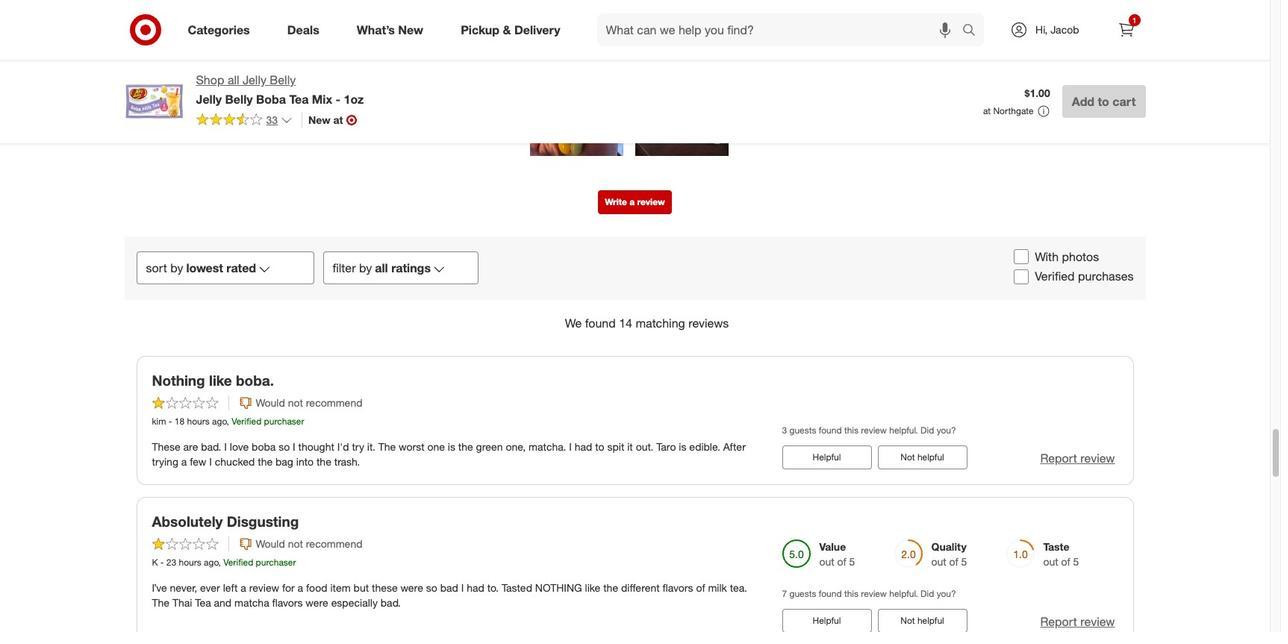 Task type: describe. For each thing, give the bounding box(es) containing it.
report review for would not recommend
[[1041, 451, 1115, 466]]

filter
[[333, 261, 356, 276]]

filter by all ratings
[[333, 261, 431, 276]]

1oz
[[344, 92, 364, 107]]

left
[[223, 582, 238, 594]]

for
[[282, 582, 295, 594]]

all inside shop all jelly belly jelly belly boba tea mix - 1oz
[[228, 72, 239, 87]]

14
[[619, 316, 633, 331]]

especially
[[331, 597, 378, 609]]

images
[[637, 27, 686, 44]]

had inside these are bad. i love boba so i thought i'd try it. the worst one is the green one, matcha. i had to spit it out. taro is edible. after trying a few i chucked the bag into the trash.
[[575, 441, 593, 453]]

trying
[[152, 456, 178, 468]]

shop
[[196, 72, 224, 87]]

are
[[183, 441, 198, 453]]

verified for absolutely disgusting
[[223, 557, 253, 568]]

0 vertical spatial found
[[585, 316, 616, 331]]

search button
[[956, 13, 992, 49]]

would not recommend for nothing like boba.
[[256, 396, 363, 409]]

of inside i've never, ever left a review for a food item but these were so bad i had to. tasted nothing like the different flavors of milk tea. the thai tea and matcha flavors were especially bad.
[[696, 582, 705, 594]]

at northgate
[[984, 105, 1034, 117]]

ago for nothing
[[212, 416, 227, 427]]

1 horizontal spatial belly
[[270, 72, 296, 87]]

bad
[[440, 582, 458, 594]]

these
[[372, 582, 398, 594]]

with
[[1035, 249, 1059, 264]]

i'd
[[337, 441, 349, 453]]

&
[[503, 22, 511, 37]]

bad. inside i've never, ever left a review for a food item but these were so bad i had to. tasted nothing like the different flavors of milk tea. the thai tea and matcha flavors were especially bad.
[[381, 597, 401, 609]]

report review button for would not recommend
[[1041, 450, 1115, 467]]

found for would not recommend
[[819, 425, 842, 436]]

the down boba
[[258, 456, 273, 468]]

kim - 18 hours ago , verified purchaser
[[152, 416, 304, 427]]

never,
[[170, 582, 197, 594]]

helpful. for would not recommend
[[890, 425, 918, 436]]

report review button for out of 5
[[1041, 614, 1115, 631]]

different
[[621, 582, 660, 594]]

tasted
[[502, 582, 532, 594]]

verified purchases
[[1035, 269, 1134, 284]]

1 horizontal spatial flavors
[[663, 582, 693, 594]]

of for value
[[838, 555, 847, 568]]

you? for out of 5
[[937, 588, 956, 599]]

did for out of 5
[[921, 588, 935, 599]]

mix
[[312, 92, 332, 107]]

What can we help you find? suggestions appear below search field
[[597, 13, 966, 46]]

1 vertical spatial new
[[309, 113, 331, 126]]

we
[[565, 316, 582, 331]]

1
[[1133, 16, 1137, 25]]

taste out of 5
[[1044, 541, 1080, 568]]

hours for nothing
[[187, 416, 210, 427]]

helpful for out of 5
[[813, 615, 841, 626]]

delivery
[[515, 22, 561, 37]]

nothing
[[152, 372, 205, 389]]

i inside i've never, ever left a review for a food item but these were so bad i had to. tasted nothing like the different flavors of milk tea. the thai tea and matcha flavors were especially bad.
[[461, 582, 464, 594]]

1 horizontal spatial new
[[398, 22, 424, 37]]

try
[[352, 441, 364, 453]]

i up bag
[[293, 441, 296, 453]]

not for would not recommend
[[901, 452, 915, 463]]

it
[[628, 441, 633, 453]]

7
[[782, 588, 787, 599]]

this for out of 5
[[845, 588, 859, 599]]

chucked
[[215, 456, 255, 468]]

bad. inside these are bad. i love boba so i thought i'd try it. the worst one is the green one, matcha. i had to spit it out. taro is edible. after trying a few i chucked the bag into the trash.
[[201, 441, 221, 453]]

ever
[[200, 582, 220, 594]]

i left love
[[224, 441, 227, 453]]

not helpful for would not recommend
[[901, 452, 945, 463]]

thought
[[298, 441, 334, 453]]

recommend for absolutely disgusting
[[306, 538, 363, 550]]

write a review button
[[598, 190, 672, 214]]

out.
[[636, 441, 654, 453]]

cart
[[1113, 94, 1136, 109]]

a inside button
[[630, 196, 635, 207]]

one,
[[506, 441, 526, 453]]

i right matcha.
[[569, 441, 572, 453]]

to.
[[487, 582, 499, 594]]

23
[[166, 557, 176, 568]]

absolutely disgusting
[[152, 513, 299, 530]]

With photos checkbox
[[1014, 249, 1029, 264]]

review images
[[584, 27, 686, 44]]

categories
[[188, 22, 250, 37]]

0 horizontal spatial jelly
[[196, 92, 222, 107]]

hi,
[[1036, 23, 1048, 36]]

helpful button for out of 5
[[782, 609, 872, 633]]

you? for would not recommend
[[937, 425, 956, 436]]

k
[[152, 557, 158, 568]]

purchaser for absolutely disgusting
[[256, 557, 296, 568]]

3 guests found this review helpful. did you?
[[782, 425, 956, 436]]

reviews
[[689, 316, 729, 331]]

by for filter by
[[359, 261, 372, 276]]

few
[[190, 456, 206, 468]]

guest review image 2 of 2, zoom in image
[[635, 62, 729, 156]]

like inside i've never, ever left a review for a food item but these were so bad i had to. tasted nothing like the different flavors of milk tea. the thai tea and matcha flavors were especially bad.
[[585, 582, 601, 594]]

5 for quality out of 5
[[962, 555, 967, 568]]

recommend for nothing like boba.
[[306, 396, 363, 409]]

photos
[[1062, 249, 1100, 264]]

out for value out of 5
[[820, 555, 835, 568]]

by for sort by
[[171, 261, 183, 276]]

and
[[214, 597, 232, 609]]

not for nothing like boba.
[[288, 396, 303, 409]]

spit
[[608, 441, 625, 453]]

of for quality
[[950, 555, 959, 568]]

edible.
[[690, 441, 721, 453]]

into
[[296, 456, 314, 468]]

after
[[723, 441, 746, 453]]

33 link
[[196, 113, 293, 130]]

i've never, ever left a review for a food item but these were so bad i had to. tasted nothing like the different flavors of milk tea. the thai tea and matcha flavors were especially bad.
[[152, 582, 747, 609]]

so inside these are bad. i love boba so i thought i'd try it. the worst one is the green one, matcha. i had to spit it out. taro is edible. after trying a few i chucked the bag into the trash.
[[279, 441, 290, 453]]

purchaser for nothing like boba.
[[264, 416, 304, 427]]

would for absolutely disgusting
[[256, 538, 285, 550]]

boba
[[252, 441, 276, 453]]

trash.
[[334, 456, 360, 468]]

1 horizontal spatial jelly
[[243, 72, 267, 87]]

helpful for would not recommend
[[918, 452, 945, 463]]

helpful for would not recommend
[[813, 452, 841, 463]]

verified for nothing like boba.
[[232, 416, 262, 427]]

write a review
[[605, 196, 665, 207]]

$1.00
[[1025, 87, 1051, 99]]

these are bad. i love boba so i thought i'd try it. the worst one is the green one, matcha. i had to spit it out. taro is edible. after trying a few i chucked the bag into the trash.
[[152, 441, 746, 468]]

33
[[266, 113, 278, 126]]

0 vertical spatial verified
[[1035, 269, 1075, 284]]

2 is from the left
[[679, 441, 687, 453]]

with photos
[[1035, 249, 1100, 264]]

report review for out of 5
[[1041, 615, 1115, 629]]

image of jelly belly boba tea mix - 1oz image
[[124, 72, 184, 131]]

it.
[[367, 441, 376, 453]]

ratings
[[391, 261, 431, 276]]

what's new link
[[344, 13, 442, 46]]

ago for absolutely
[[204, 557, 218, 568]]

review inside i've never, ever left a review for a food item but these were so bad i had to. tasted nothing like the different flavors of milk tea. the thai tea and matcha flavors were especially bad.
[[249, 582, 279, 594]]

of for taste
[[1062, 555, 1071, 568]]

hours for absolutely
[[179, 557, 201, 568]]

a right the left
[[241, 582, 246, 594]]

matching
[[636, 316, 685, 331]]

kim
[[152, 416, 166, 427]]

1 vertical spatial all
[[375, 261, 388, 276]]

add to cart
[[1072, 94, 1136, 109]]

categories link
[[175, 13, 269, 46]]



Task type: vqa. For each thing, say whether or not it's contained in the screenshot.
13
no



Task type: locate. For each thing, give the bounding box(es) containing it.
, up chucked
[[227, 416, 229, 427]]

1 helpful from the top
[[813, 452, 841, 463]]

review inside button
[[637, 196, 665, 207]]

0 vertical spatial would not recommend
[[256, 396, 363, 409]]

2 out from the left
[[932, 555, 947, 568]]

tea left mix
[[289, 92, 309, 107]]

of inside the value out of 5
[[838, 555, 847, 568]]

0 vertical spatial to
[[1098, 94, 1110, 109]]

purchaser up the for
[[256, 557, 296, 568]]

at down shop all jelly belly jelly belly boba tea mix - 1oz
[[333, 113, 343, 126]]

1 vertical spatial the
[[152, 597, 170, 609]]

, up ever
[[218, 557, 221, 568]]

by right sort
[[171, 261, 183, 276]]

the left "different"
[[604, 582, 618, 594]]

so inside i've never, ever left a review for a food item but these were so bad i had to. tasted nothing like the different flavors of milk tea. the thai tea and matcha flavors were especially bad.
[[426, 582, 438, 594]]

1 would not recommend from the top
[[256, 396, 363, 409]]

1 horizontal spatial out
[[932, 555, 947, 568]]

tea inside i've never, ever left a review for a food item but these were so bad i had to. tasted nothing like the different flavors of milk tea. the thai tea and matcha flavors were especially bad.
[[195, 597, 211, 609]]

had left the spit
[[575, 441, 593, 453]]

1 horizontal spatial ,
[[227, 416, 229, 427]]

of down value
[[838, 555, 847, 568]]

0 vertical spatial hours
[[187, 416, 210, 427]]

- inside shop all jelly belly jelly belly boba tea mix - 1oz
[[336, 92, 341, 107]]

2 by from the left
[[359, 261, 372, 276]]

found right 3
[[819, 425, 842, 436]]

1 vertical spatial report review
[[1041, 615, 1115, 629]]

would
[[256, 396, 285, 409], [256, 538, 285, 550]]

0 vertical spatial report
[[1041, 451, 1078, 466]]

hi, jacob
[[1036, 23, 1080, 36]]

2 not helpful from the top
[[901, 615, 945, 626]]

0 vertical spatial -
[[336, 92, 341, 107]]

like right nothing
[[585, 582, 601, 594]]

is right taro on the right bottom of the page
[[679, 441, 687, 453]]

2 would from the top
[[256, 538, 285, 550]]

1 vertical spatial belly
[[225, 92, 253, 107]]

rated
[[227, 261, 256, 276]]

all right "shop"
[[228, 72, 239, 87]]

sort
[[146, 261, 167, 276]]

0 horizontal spatial -
[[160, 557, 164, 568]]

3 5 from the left
[[1074, 555, 1080, 568]]

pickup & delivery link
[[448, 13, 579, 46]]

hours right 18 in the bottom of the page
[[187, 416, 210, 427]]

1 horizontal spatial by
[[359, 261, 372, 276]]

belly
[[270, 72, 296, 87], [225, 92, 253, 107]]

1 vertical spatial did
[[921, 588, 935, 599]]

were down 'food'
[[306, 597, 328, 609]]

i right few
[[209, 456, 212, 468]]

not helpful button for would not recommend
[[878, 446, 968, 470]]

1 vertical spatial bad.
[[381, 597, 401, 609]]

1 by from the left
[[171, 261, 183, 276]]

0 vertical spatial ,
[[227, 416, 229, 427]]

hours right 23
[[179, 557, 201, 568]]

1 vertical spatial flavors
[[272, 597, 303, 609]]

Verified purchases checkbox
[[1014, 269, 1029, 284]]

taste
[[1044, 541, 1070, 553]]

1 out from the left
[[820, 555, 835, 568]]

out inside the value out of 5
[[820, 555, 835, 568]]

disgusting
[[227, 513, 299, 530]]

1 report review from the top
[[1041, 451, 1115, 466]]

2 report review button from the top
[[1041, 614, 1115, 631]]

this down the value out of 5
[[845, 588, 859, 599]]

flavors down the for
[[272, 597, 303, 609]]

0 vertical spatial so
[[279, 441, 290, 453]]

found left 14
[[585, 316, 616, 331]]

helpful.
[[890, 425, 918, 436], [890, 588, 918, 599]]

like
[[209, 372, 232, 389], [585, 582, 601, 594]]

we found 14 matching reviews
[[565, 316, 729, 331]]

jelly down "shop"
[[196, 92, 222, 107]]

1 vertical spatial to
[[595, 441, 605, 453]]

were right these
[[401, 582, 423, 594]]

k - 23 hours ago , verified purchaser
[[152, 557, 296, 568]]

helpful
[[813, 452, 841, 463], [813, 615, 841, 626]]

2 you? from the top
[[937, 588, 956, 599]]

to left the spit
[[595, 441, 605, 453]]

new right what's
[[398, 22, 424, 37]]

0 vertical spatial tea
[[289, 92, 309, 107]]

recommend up i'd
[[306, 396, 363, 409]]

shop all jelly belly jelly belly boba tea mix - 1oz
[[196, 72, 364, 107]]

1 vertical spatial guests
[[790, 588, 817, 599]]

to
[[1098, 94, 1110, 109], [595, 441, 605, 453]]

would down disgusting
[[256, 538, 285, 550]]

this
[[845, 425, 859, 436], [845, 588, 859, 599]]

the inside these are bad. i love boba so i thought i'd try it. the worst one is the green one, matcha. i had to spit it out. taro is edible. after trying a few i chucked the bag into the trash.
[[378, 441, 396, 453]]

is
[[448, 441, 456, 453], [679, 441, 687, 453]]

bad. down these
[[381, 597, 401, 609]]

would not recommend for absolutely disgusting
[[256, 538, 363, 550]]

guests right 7
[[790, 588, 817, 599]]

0 vertical spatial flavors
[[663, 582, 693, 594]]

1 vertical spatial had
[[467, 582, 485, 594]]

tea inside shop all jelly belly jelly belly boba tea mix - 1oz
[[289, 92, 309, 107]]

review
[[637, 196, 665, 207], [861, 425, 887, 436], [1081, 451, 1115, 466], [249, 582, 279, 594], [861, 588, 887, 599], [1081, 615, 1115, 629]]

to inside button
[[1098, 94, 1110, 109]]

purchaser up boba
[[264, 416, 304, 427]]

love
[[230, 441, 249, 453]]

0 horizontal spatial all
[[228, 72, 239, 87]]

helpful button down the 3 guests found this review helpful. did you? at the right bottom of the page
[[782, 446, 872, 470]]

0 vertical spatial report review
[[1041, 451, 1115, 466]]

1 vertical spatial report review button
[[1041, 614, 1115, 631]]

2 helpful button from the top
[[782, 609, 872, 633]]

1 vertical spatial ,
[[218, 557, 221, 568]]

a right write
[[630, 196, 635, 207]]

belly up 33 link
[[225, 92, 253, 107]]

1 vertical spatial jelly
[[196, 92, 222, 107]]

a left few
[[181, 456, 187, 468]]

0 horizontal spatial flavors
[[272, 597, 303, 609]]

1 horizontal spatial bad.
[[381, 597, 401, 609]]

of inside quality out of 5
[[950, 555, 959, 568]]

boba.
[[236, 372, 274, 389]]

0 horizontal spatial tea
[[195, 597, 211, 609]]

2 not from the top
[[901, 615, 915, 626]]

1 vertical spatial found
[[819, 425, 842, 436]]

so up bag
[[279, 441, 290, 453]]

1 vertical spatial would
[[256, 538, 285, 550]]

report for would not recommend
[[1041, 451, 1078, 466]]

recommend up 'item'
[[306, 538, 363, 550]]

not helpful button down the 3 guests found this review helpful. did you? at the right bottom of the page
[[878, 446, 968, 470]]

out for taste out of 5
[[1044, 555, 1059, 568]]

deals
[[287, 22, 319, 37]]

0 vertical spatial all
[[228, 72, 239, 87]]

tea.
[[730, 582, 747, 594]]

5 inside the value out of 5
[[850, 555, 855, 568]]

not for out of 5
[[901, 615, 915, 626]]

0 vertical spatial helpful button
[[782, 446, 872, 470]]

2 report review from the top
[[1041, 615, 1115, 629]]

value out of 5
[[820, 541, 855, 568]]

2 guests from the top
[[790, 588, 817, 599]]

1 vertical spatial helpful.
[[890, 588, 918, 599]]

not helpful
[[901, 452, 945, 463], [901, 615, 945, 626]]

quality
[[932, 541, 967, 553]]

1 not from the top
[[901, 452, 915, 463]]

had left to.
[[467, 582, 485, 594]]

1 horizontal spatial the
[[378, 441, 396, 453]]

1 vertical spatial like
[[585, 582, 601, 594]]

0 vertical spatial were
[[401, 582, 423, 594]]

-
[[336, 92, 341, 107], [169, 416, 172, 427], [160, 557, 164, 568]]

report for out of 5
[[1041, 615, 1078, 629]]

1 link
[[1110, 13, 1143, 46]]

verified down with
[[1035, 269, 1075, 284]]

1 vertical spatial not
[[288, 538, 303, 550]]

1 report review button from the top
[[1041, 450, 1115, 467]]

ago right 18 in the bottom of the page
[[212, 416, 227, 427]]

2 recommend from the top
[[306, 538, 363, 550]]

out down value
[[820, 555, 835, 568]]

1 you? from the top
[[937, 425, 956, 436]]

thai
[[172, 597, 192, 609]]

1 would from the top
[[256, 396, 285, 409]]

green
[[476, 441, 503, 453]]

7 guests found this review helpful. did you?
[[782, 588, 956, 599]]

helpful button for would not recommend
[[782, 446, 872, 470]]

0 horizontal spatial ,
[[218, 557, 221, 568]]

would not recommend up thought
[[256, 396, 363, 409]]

helpful
[[918, 452, 945, 463], [918, 615, 945, 626]]

0 vertical spatial would
[[256, 396, 285, 409]]

a right the for
[[298, 582, 303, 594]]

out down quality
[[932, 555, 947, 568]]

would not recommend up 'food'
[[256, 538, 363, 550]]

5 inside quality out of 5
[[962, 555, 967, 568]]

bag
[[276, 456, 293, 468]]

not down 7 guests found this review helpful. did you?
[[901, 615, 915, 626]]

, for disgusting
[[218, 557, 221, 568]]

worst
[[399, 441, 425, 453]]

helpful down 7 guests found this review helpful. did you?
[[918, 615, 945, 626]]

new down mix
[[309, 113, 331, 126]]

what's
[[357, 22, 395, 37]]

1 helpful from the top
[[918, 452, 945, 463]]

0 vertical spatial not
[[288, 396, 303, 409]]

0 vertical spatial ago
[[212, 416, 227, 427]]

nothing
[[535, 582, 582, 594]]

had inside i've never, ever left a review for a food item but these were so bad i had to. tasted nothing like the different flavors of milk tea. the thai tea and matcha flavors were especially bad.
[[467, 582, 485, 594]]

were
[[401, 582, 423, 594], [306, 597, 328, 609]]

verified
[[1035, 269, 1075, 284], [232, 416, 262, 427], [223, 557, 253, 568]]

0 vertical spatial helpful
[[813, 452, 841, 463]]

would down boba.
[[256, 396, 285, 409]]

deals link
[[275, 13, 338, 46]]

of inside taste out of 5
[[1062, 555, 1071, 568]]

1 not helpful from the top
[[901, 452, 945, 463]]

0 vertical spatial belly
[[270, 72, 296, 87]]

1 horizontal spatial so
[[426, 582, 438, 594]]

helpful button
[[782, 446, 872, 470], [782, 609, 872, 633]]

ago up ever
[[204, 557, 218, 568]]

2 helpful from the top
[[918, 615, 945, 626]]

1 recommend from the top
[[306, 396, 363, 409]]

not for absolutely disgusting
[[288, 538, 303, 550]]

,
[[227, 416, 229, 427], [218, 557, 221, 568]]

0 vertical spatial report review button
[[1041, 450, 1115, 467]]

0 horizontal spatial new
[[309, 113, 331, 126]]

out for quality out of 5
[[932, 555, 947, 568]]

found for out of 5
[[819, 588, 842, 599]]

5 for taste out of 5
[[1074, 555, 1080, 568]]

of down the taste
[[1062, 555, 1071, 568]]

report
[[1041, 451, 1078, 466], [1041, 615, 1078, 629]]

1 horizontal spatial to
[[1098, 94, 1110, 109]]

2 helpful. from the top
[[890, 588, 918, 599]]

2 not from the top
[[288, 538, 303, 550]]

pickup & delivery
[[461, 22, 561, 37]]

like left boba.
[[209, 372, 232, 389]]

found down the value out of 5
[[819, 588, 842, 599]]

helpful down 7 guests found this review helpful. did you?
[[813, 615, 841, 626]]

you?
[[937, 425, 956, 436], [937, 588, 956, 599]]

1 is from the left
[[448, 441, 456, 453]]

0 vertical spatial helpful
[[918, 452, 945, 463]]

1 vertical spatial helpful button
[[782, 609, 872, 633]]

0 vertical spatial the
[[378, 441, 396, 453]]

matcha
[[235, 597, 269, 609]]

0 vertical spatial like
[[209, 372, 232, 389]]

0 vertical spatial had
[[575, 441, 593, 453]]

is right one
[[448, 441, 456, 453]]

1 horizontal spatial had
[[575, 441, 593, 453]]

1 vertical spatial report
[[1041, 615, 1078, 629]]

5 for value out of 5
[[850, 555, 855, 568]]

one
[[428, 441, 445, 453]]

guests right 3
[[790, 425, 817, 436]]

these
[[152, 441, 181, 453]]

1 vertical spatial you?
[[937, 588, 956, 599]]

report review
[[1041, 451, 1115, 466], [1041, 615, 1115, 629]]

0 vertical spatial bad.
[[201, 441, 221, 453]]

0 horizontal spatial so
[[279, 441, 290, 453]]

tea
[[289, 92, 309, 107], [195, 597, 211, 609]]

0 horizontal spatial were
[[306, 597, 328, 609]]

0 horizontal spatial at
[[333, 113, 343, 126]]

2 vertical spatial found
[[819, 588, 842, 599]]

1 horizontal spatial at
[[984, 105, 991, 117]]

a inside these are bad. i love boba so i thought i'd try it. the worst one is the green one, matcha. i had to spit it out. taro is edible. after trying a few i chucked the bag into the trash.
[[181, 456, 187, 468]]

did for would not recommend
[[921, 425, 935, 436]]

would for nothing like boba.
[[256, 396, 285, 409]]

1 guests from the top
[[790, 425, 817, 436]]

1 this from the top
[[845, 425, 859, 436]]

not helpful down 7 guests found this review helpful. did you?
[[901, 615, 945, 626]]

not helpful button
[[878, 446, 968, 470], [878, 609, 968, 633]]

1 helpful button from the top
[[782, 446, 872, 470]]

helpful button down 7 guests found this review helpful. did you?
[[782, 609, 872, 633]]

verified up love
[[232, 416, 262, 427]]

value
[[820, 541, 846, 553]]

3
[[782, 425, 787, 436]]

of left the milk
[[696, 582, 705, 594]]

0 vertical spatial not helpful
[[901, 452, 945, 463]]

guests for out of 5
[[790, 588, 817, 599]]

0 vertical spatial recommend
[[306, 396, 363, 409]]

0 vertical spatial you?
[[937, 425, 956, 436]]

2 vertical spatial -
[[160, 557, 164, 568]]

this right 3
[[845, 425, 859, 436]]

, for like
[[227, 416, 229, 427]]

nothing like boba.
[[152, 372, 274, 389]]

absolutely
[[152, 513, 223, 530]]

3 out from the left
[[1044, 555, 1059, 568]]

- right k
[[160, 557, 164, 568]]

1 vertical spatial hours
[[179, 557, 201, 568]]

1 vertical spatial would not recommend
[[256, 538, 363, 550]]

0 horizontal spatial like
[[209, 372, 232, 389]]

the inside i've never, ever left a review for a food item but these were so bad i had to. tasted nothing like the different flavors of milk tea. the thai tea and matcha flavors were especially bad.
[[152, 597, 170, 609]]

1 report from the top
[[1041, 451, 1078, 466]]

- left 18 in the bottom of the page
[[169, 416, 172, 427]]

of down quality
[[950, 555, 959, 568]]

purchases
[[1078, 269, 1134, 284]]

out inside taste out of 5
[[1044, 555, 1059, 568]]

the down 'i've'
[[152, 597, 170, 609]]

this for would not recommend
[[845, 425, 859, 436]]

- left 1oz
[[336, 92, 341, 107]]

the
[[458, 441, 473, 453], [258, 456, 273, 468], [317, 456, 331, 468], [604, 582, 618, 594]]

1 vertical spatial recommend
[[306, 538, 363, 550]]

2 5 from the left
[[962, 555, 967, 568]]

0 horizontal spatial is
[[448, 441, 456, 453]]

0 vertical spatial guests
[[790, 425, 817, 436]]

all left ratings
[[375, 261, 388, 276]]

belly up boba
[[270, 72, 296, 87]]

1 vertical spatial tea
[[195, 597, 211, 609]]

the right 'it.'
[[378, 441, 396, 453]]

0 horizontal spatial out
[[820, 555, 835, 568]]

1 horizontal spatial like
[[585, 582, 601, 594]]

jelly
[[243, 72, 267, 87], [196, 92, 222, 107]]

2 would not recommend from the top
[[256, 538, 363, 550]]

write
[[605, 196, 627, 207]]

1 helpful. from the top
[[890, 425, 918, 436]]

helpful down the 3 guests found this review helpful. did you? at the right bottom of the page
[[813, 452, 841, 463]]

of
[[838, 555, 847, 568], [950, 555, 959, 568], [1062, 555, 1071, 568], [696, 582, 705, 594]]

1 horizontal spatial were
[[401, 582, 423, 594]]

what's new
[[357, 22, 424, 37]]

so
[[279, 441, 290, 453], [426, 582, 438, 594]]

0 vertical spatial not
[[901, 452, 915, 463]]

1 horizontal spatial -
[[169, 416, 172, 427]]

item
[[330, 582, 351, 594]]

quality out of 5
[[932, 541, 967, 568]]

2 not helpful button from the top
[[878, 609, 968, 633]]

tea down ever
[[195, 597, 211, 609]]

1 5 from the left
[[850, 555, 855, 568]]

not helpful for out of 5
[[901, 615, 945, 626]]

at left northgate
[[984, 105, 991, 117]]

0 horizontal spatial by
[[171, 261, 183, 276]]

new
[[398, 22, 424, 37], [309, 113, 331, 126]]

0 vertical spatial not helpful button
[[878, 446, 968, 470]]

out inside quality out of 5
[[932, 555, 947, 568]]

out down the taste
[[1044, 555, 1059, 568]]

2 report from the top
[[1041, 615, 1078, 629]]

guests for would not recommend
[[790, 425, 817, 436]]

1 vertical spatial were
[[306, 597, 328, 609]]

the
[[378, 441, 396, 453], [152, 597, 170, 609]]

not up thought
[[288, 396, 303, 409]]

add to cart button
[[1063, 85, 1146, 118]]

2 helpful from the top
[[813, 615, 841, 626]]

not down the 3 guests found this review helpful. did you? at the right bottom of the page
[[901, 452, 915, 463]]

review
[[584, 27, 633, 44]]

the left "green"
[[458, 441, 473, 453]]

not helpful button down 7 guests found this review helpful. did you?
[[878, 609, 968, 633]]

sort by lowest rated
[[146, 261, 256, 276]]

0 horizontal spatial belly
[[225, 92, 253, 107]]

1 horizontal spatial 5
[[962, 555, 967, 568]]

1 vertical spatial verified
[[232, 416, 262, 427]]

- for absolutely disgusting
[[160, 557, 164, 568]]

2 this from the top
[[845, 588, 859, 599]]

1 vertical spatial not helpful
[[901, 615, 945, 626]]

pickup
[[461, 22, 500, 37]]

1 vertical spatial ago
[[204, 557, 218, 568]]

2 horizontal spatial -
[[336, 92, 341, 107]]

matcha.
[[529, 441, 566, 453]]

to right add
[[1098, 94, 1110, 109]]

i right the bad
[[461, 582, 464, 594]]

helpful down the 3 guests found this review helpful. did you? at the right bottom of the page
[[918, 452, 945, 463]]

helpful for out of 5
[[918, 615, 945, 626]]

bad.
[[201, 441, 221, 453], [381, 597, 401, 609]]

1 did from the top
[[921, 425, 935, 436]]

by right "filter"
[[359, 261, 372, 276]]

0 horizontal spatial to
[[595, 441, 605, 453]]

new at
[[309, 113, 343, 126]]

not helpful button for out of 5
[[878, 609, 968, 633]]

0 vertical spatial helpful.
[[890, 425, 918, 436]]

bad. up few
[[201, 441, 221, 453]]

0 horizontal spatial the
[[152, 597, 170, 609]]

not helpful down the 3 guests found this review helpful. did you? at the right bottom of the page
[[901, 452, 945, 463]]

- for nothing like boba.
[[169, 416, 172, 427]]

flavors right "different"
[[663, 582, 693, 594]]

had
[[575, 441, 593, 453], [467, 582, 485, 594]]

the down thought
[[317, 456, 331, 468]]

2 did from the top
[[921, 588, 935, 599]]

0 horizontal spatial had
[[467, 582, 485, 594]]

jacob
[[1051, 23, 1080, 36]]

so left the bad
[[426, 582, 438, 594]]

verified up the left
[[223, 557, 253, 568]]

0 vertical spatial purchaser
[[264, 416, 304, 427]]

the inside i've never, ever left a review for a food item but these were so bad i had to. tasted nothing like the different flavors of milk tea. the thai tea and matcha flavors were especially bad.
[[604, 582, 618, 594]]

5 inside taste out of 5
[[1074, 555, 1080, 568]]

1 not from the top
[[288, 396, 303, 409]]

jelly up boba
[[243, 72, 267, 87]]

to inside these are bad. i love boba so i thought i'd try it. the worst one is the green one, matcha. i had to spit it out. taro is edible. after trying a few i chucked the bag into the trash.
[[595, 441, 605, 453]]

out
[[820, 555, 835, 568], [932, 555, 947, 568], [1044, 555, 1059, 568]]

2 horizontal spatial 5
[[1074, 555, 1080, 568]]

guest review image 1 of 2, zoom in image
[[530, 62, 623, 156]]

ago
[[212, 416, 227, 427], [204, 557, 218, 568]]

1 not helpful button from the top
[[878, 446, 968, 470]]

2 horizontal spatial out
[[1044, 555, 1059, 568]]

guests
[[790, 425, 817, 436], [790, 588, 817, 599]]

helpful. for out of 5
[[890, 588, 918, 599]]

not down disgusting
[[288, 538, 303, 550]]



